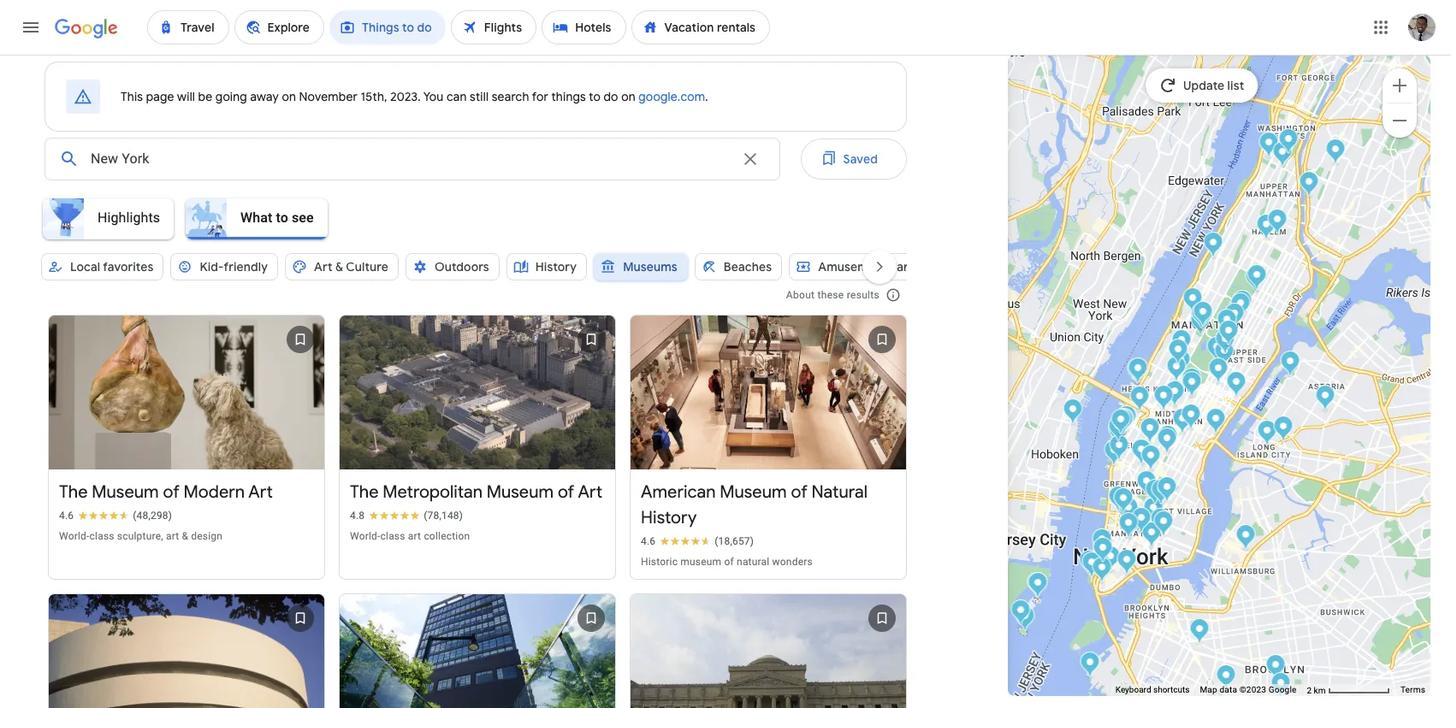 Task type: locate. For each thing, give the bounding box(es) containing it.
museum of biblical art image
[[1169, 339, 1189, 367]]

zoom out map image
[[1390, 110, 1411, 131]]

for
[[532, 89, 549, 104]]

liberty science center image
[[990, 544, 1010, 572]]

1 art from the left
[[166, 531, 179, 543]]

class
[[90, 531, 114, 543], [381, 531, 405, 543]]

& left the 'design'
[[182, 531, 188, 543]]

the for the museum of modern art
[[59, 482, 88, 504]]

1 class from the left
[[90, 531, 114, 543]]

museum of broadway image
[[1166, 381, 1185, 409]]

1 horizontal spatial 4.6
[[641, 536, 656, 548]]

0 horizontal spatial 4.6
[[59, 511, 74, 523]]

zoom in map image
[[1390, 75, 1411, 95]]

1 horizontal spatial class
[[381, 531, 405, 543]]

0 horizontal spatial world-
[[59, 531, 90, 543]]

cooper hewitt, smithsonian design museum image
[[1232, 293, 1251, 321]]

on
[[282, 89, 296, 104], [622, 89, 636, 104]]

results
[[847, 289, 880, 301]]

history up save the metropolitan museum of art to collection image
[[536, 259, 577, 275]]

art
[[166, 531, 179, 543], [408, 531, 421, 543]]

can
[[447, 89, 467, 104]]

paula cooper gallery image
[[1109, 416, 1129, 444]]

terms link
[[1401, 686, 1426, 695]]

to left see
[[276, 209, 288, 226]]

1 horizontal spatial history
[[641, 508, 697, 529]]

world- down 4.8
[[350, 531, 381, 543]]

sugar hill children's museum of art & storytelling image
[[1273, 141, 1293, 170]]

madame tussauds new york image
[[1154, 385, 1174, 414]]

class down the 4.8 out of 5 stars from 78,148 reviews image
[[381, 531, 405, 543]]

1 horizontal spatial on
[[622, 89, 636, 104]]

4.6 inside "image"
[[59, 511, 74, 523]]

the up 4.8
[[350, 482, 379, 504]]

universal hip hop museum image
[[1300, 171, 1320, 199]]

class down 4.6 out of 5 stars from 48,298 reviews "image"
[[90, 531, 114, 543]]

0 horizontal spatial history
[[536, 259, 577, 275]]

solomon r. guggenheim museum image
[[1229, 298, 1249, 326]]

of
[[163, 482, 180, 504], [558, 482, 575, 504], [791, 482, 808, 504], [725, 557, 734, 569]]

google.com link
[[639, 89, 706, 104]]

1 horizontal spatial museum
[[487, 482, 554, 504]]

0 horizontal spatial class
[[90, 531, 114, 543]]

richard gilder center for science, education, and innovation image
[[1194, 304, 1214, 332]]

museum
[[681, 557, 722, 569]]

the frick collection image
[[1208, 336, 1227, 365]]

museum inside american museum of natural history
[[720, 482, 787, 504]]

history down american
[[641, 508, 697, 529]]

american museum of natural history image
[[1191, 303, 1211, 331]]

design
[[191, 531, 223, 543]]

0 horizontal spatial the
[[59, 482, 88, 504]]

the ukrainian museum image
[[1152, 479, 1172, 508]]

4.6 out of 5 stars from 48,298 reviews image
[[59, 510, 172, 523]]

1 horizontal spatial art
[[314, 259, 333, 275]]

world- for the metropolitan museum of art
[[350, 531, 381, 543]]

to inside "list item"
[[276, 209, 288, 226]]

rose center for earth and space image
[[1194, 301, 1214, 330]]

historic
[[641, 557, 678, 569]]

amusement
[[819, 259, 888, 275]]

yeshiva university museum image
[[1142, 445, 1161, 473]]

to
[[589, 89, 601, 104], [276, 209, 288, 226]]

nicholas roerich museum image
[[1204, 232, 1224, 260]]

2 horizontal spatial museum
[[720, 482, 787, 504]]

world-
[[59, 531, 90, 543], [350, 531, 381, 543]]

art
[[314, 259, 333, 275], [249, 482, 273, 504], [578, 482, 603, 504]]

1 horizontal spatial world-
[[350, 531, 381, 543]]

4.8 out of 5 stars from 78,148 reviews image
[[350, 510, 463, 523]]

& left culture
[[336, 259, 343, 275]]

save the metropolitan museum of art to collection image
[[571, 319, 612, 360]]

moma ps1 image
[[1258, 420, 1278, 449]]

2 world- from the left
[[350, 531, 381, 543]]

0 horizontal spatial to
[[276, 209, 288, 226]]

9/11 memorial & museum image
[[1094, 533, 1113, 561]]

page
[[146, 89, 174, 104]]

1 on from the left
[[282, 89, 296, 104]]

0 vertical spatial &
[[336, 259, 343, 275]]

shortcuts
[[1154, 686, 1190, 695]]

one world trade center image
[[1093, 529, 1113, 557]]

0 horizontal spatial museum
[[92, 482, 159, 504]]

list
[[41, 301, 914, 709]]

on right away
[[282, 89, 296, 104]]

statue of liberty museum image
[[1011, 600, 1031, 628]]

2 on from the left
[[622, 89, 636, 104]]

1 horizontal spatial the
[[350, 482, 379, 504]]

data
[[1220, 686, 1238, 695]]

akc museum of the dog image
[[1182, 404, 1202, 432]]

things
[[552, 89, 586, 104]]

historic museum of natural wonders
[[641, 557, 813, 569]]

art down the 4.8 out of 5 stars from 78,148 reviews image
[[408, 531, 421, 543]]

south street seaport museum image
[[1118, 550, 1137, 578]]

world-class art collection
[[350, 531, 470, 543]]

you
[[423, 89, 444, 104]]

andrea rosen gallery image
[[1112, 409, 1131, 437]]

keyboard shortcuts button
[[1116, 685, 1190, 697]]

class for metropolitan
[[381, 531, 405, 543]]

hoboken historical museum image
[[1064, 399, 1083, 427]]

the museum of modern art image
[[1183, 368, 1202, 396]]

national academy of design image
[[1118, 406, 1137, 434]]

asia society and museum image
[[1215, 341, 1235, 369]]

4.6 inside image
[[641, 536, 656, 548]]

1 horizontal spatial &
[[336, 259, 343, 275]]

3 museum from the left
[[720, 482, 787, 504]]

0 horizontal spatial on
[[282, 89, 296, 104]]

mmuseumm image
[[1119, 513, 1139, 541]]

the city reliquary museum image
[[1237, 525, 1256, 553]]

modern
[[184, 482, 245, 504]]

kid-friendly
[[200, 259, 268, 275]]

filters list
[[31, 193, 907, 262], [38, 247, 932, 305]]

the up 4.6 out of 5 stars from 48,298 reviews "image"
[[59, 482, 88, 504]]

whitney museum of american art image
[[1105, 440, 1124, 468]]

the noguchi museum image
[[1281, 351, 1301, 379]]

keyboard shortcuts
[[1116, 686, 1190, 695]]

2 art from the left
[[408, 531, 421, 543]]

history
[[536, 259, 577, 275], [641, 508, 697, 529]]

st. nicholas greek orthodox church & national shrine image
[[1094, 538, 1113, 566]]

2 the from the left
[[350, 482, 379, 504]]

swiss institute image
[[1158, 477, 1178, 505]]

search
[[492, 89, 530, 104]]

metropolitan
[[383, 482, 483, 504]]

4.6 up world-class sculpture, art & design
[[59, 511, 74, 523]]

1 vertical spatial 4.6
[[641, 536, 656, 548]]

to left do
[[589, 89, 601, 104]]

beaches button
[[695, 247, 783, 288]]

km
[[1315, 686, 1326, 696]]

museum of jewish heritage – a living memorial to the holocaust image
[[1080, 550, 1100, 579]]

0 horizontal spatial art
[[166, 531, 179, 543]]

save the museum of modern art to collection image
[[280, 319, 321, 360]]

museum
[[92, 482, 159, 504], [487, 482, 554, 504], [720, 482, 787, 504]]

beaches
[[724, 259, 772, 275]]

art inside the "art & culture" button
[[314, 259, 333, 275]]

the jewish museum image
[[1233, 290, 1253, 318]]

kid-
[[200, 259, 224, 275]]

on right do
[[622, 89, 636, 104]]

national museum of mathematics image
[[1158, 428, 1178, 456]]

spyscape image
[[1167, 356, 1187, 384]]

1 vertical spatial history
[[641, 508, 697, 529]]

0 vertical spatial 4.6
[[59, 511, 74, 523]]

save whitney museum of american art to collection image
[[571, 599, 612, 640]]

what
[[241, 209, 273, 226]]

1 vertical spatial to
[[276, 209, 288, 226]]

1 vertical spatial &
[[182, 531, 188, 543]]

history button
[[507, 247, 587, 288]]

0 horizontal spatial art
[[249, 482, 273, 504]]

art down (48,298)
[[166, 531, 179, 543]]

the metropolitan museum of art image
[[1218, 309, 1238, 337]]

1 horizontal spatial to
[[589, 89, 601, 104]]

brooklyn museum image
[[1217, 665, 1237, 693]]

clear image
[[740, 149, 761, 170]]

map region
[[907, 0, 1452, 709]]

the studio museum in harlem image
[[1257, 214, 1277, 242]]

museums button
[[594, 247, 688, 288]]

international center of photography museum image
[[1154, 511, 1174, 539]]

world-class sculpture, art & design
[[59, 531, 223, 543]]

the metropolitan museum of art
[[350, 482, 603, 504]]

world- down 4.6 out of 5 stars from 48,298 reviews "image"
[[59, 531, 90, 543]]

be
[[198, 89, 213, 104]]

google
[[1269, 686, 1297, 695]]

2023.
[[391, 89, 421, 104]]

museum of the city of new york image
[[1246, 266, 1266, 295]]

(18,657)
[[715, 536, 754, 548]]

the paley center for media nyc image
[[1183, 372, 1202, 400]]

1 horizontal spatial art
[[408, 531, 421, 543]]

1 world- from the left
[[59, 531, 90, 543]]

museum for american
[[720, 482, 787, 504]]

local favorites
[[70, 259, 154, 275]]

save american museum of natural history to collection image
[[862, 319, 903, 360]]

4.6
[[59, 511, 74, 523], [641, 536, 656, 548]]

&
[[336, 259, 343, 275], [182, 531, 188, 543]]

save brooklyn museum to collection image
[[862, 599, 903, 640]]

4.6 up historic
[[641, 536, 656, 548]]

©2023
[[1240, 686, 1267, 695]]

0 horizontal spatial &
[[182, 531, 188, 543]]

list
[[1228, 78, 1245, 93]]

hayden planetarium image
[[1192, 303, 1212, 331]]

the
[[59, 482, 88, 504], [350, 482, 379, 504]]

of for wonders
[[725, 557, 734, 569]]

united nations headquarters image
[[1207, 408, 1226, 437]]

2 class from the left
[[381, 531, 405, 543]]

natural
[[737, 557, 770, 569]]

1 museum from the left
[[92, 482, 159, 504]]

saved link
[[801, 139, 907, 180]]

american
[[641, 482, 716, 504]]

the bronx museum of the arts image
[[1327, 139, 1346, 167]]

the drawing center image
[[1119, 497, 1139, 526]]

italian american museum image
[[1132, 508, 1152, 536]]

class for museum
[[90, 531, 114, 543]]

of inside american museum of natural history
[[791, 482, 808, 504]]

new museum image
[[1144, 497, 1164, 526]]

history inside button
[[536, 259, 577, 275]]

what to see list item
[[181, 193, 335, 245]]

this
[[121, 89, 143, 104]]

terms
[[1401, 686, 1426, 695]]

1 the from the left
[[59, 482, 88, 504]]

& inside the "art & culture" button
[[336, 259, 343, 275]]

0 vertical spatial history
[[536, 259, 577, 275]]

kid-friendly button
[[171, 247, 278, 288]]

the museum of modern art
[[59, 482, 273, 504]]

outdoors
[[435, 259, 489, 275]]

2 horizontal spatial art
[[578, 482, 603, 504]]



Task type: vqa. For each thing, say whether or not it's contained in the screenshot.

no



Task type: describe. For each thing, give the bounding box(es) containing it.
local favorites button
[[41, 247, 164, 288]]

waterfront museum image
[[1081, 652, 1101, 681]]

museum at eldridge street image
[[1142, 522, 1162, 550]]

art for the museum of modern art
[[249, 482, 273, 504]]

the for the metropolitan museum of art
[[350, 482, 379, 504]]

this page will be going away on november 15th, 2023. you can still search for things to do on google.com .
[[121, 89, 709, 104]]

museum of arts and design image
[[1172, 349, 1191, 378]]

outdoors button
[[406, 247, 500, 288]]

update
[[1184, 78, 1226, 93]]

sean kelly image
[[1130, 386, 1150, 414]]

4.6 for american museum of natural history
[[641, 536, 656, 548]]

museum of contemporary african diasporan arts (mocada) image
[[1190, 619, 1210, 647]]

of for history
[[791, 482, 808, 504]]

american museum of natural history
[[641, 482, 868, 529]]

15th,
[[361, 89, 388, 104]]

artists space image
[[1121, 513, 1141, 541]]

2 museum from the left
[[487, 482, 554, 504]]

about these results
[[787, 289, 880, 301]]

4.6 out of 5 stars from 18,657 reviews image
[[641, 535, 754, 549]]

parks
[[890, 259, 921, 275]]

keyboard
[[1116, 686, 1152, 695]]

4.8
[[350, 511, 365, 523]]

the skyscraper museum image
[[1083, 552, 1102, 580]]

friendly
[[224, 259, 268, 275]]

art & culture
[[314, 259, 389, 275]]

matthew marks gallery image
[[1114, 409, 1134, 437]]

jewish children's museum image
[[1272, 673, 1291, 701]]

(78,148)
[[424, 511, 463, 523]]

the museum at fit image
[[1141, 418, 1160, 446]]

rubin museum of art image
[[1132, 439, 1152, 467]]

9/11 museum workshop: 100 images & artifacts exhibit image
[[1110, 435, 1130, 463]]

0 vertical spatial to
[[589, 89, 601, 104]]

the met cloisters image
[[1297, 27, 1316, 56]]

main menu image
[[21, 17, 41, 38]]

saved
[[844, 152, 878, 167]]

leslie-lohman museum of art image
[[1119, 499, 1138, 527]]

amusement parks button
[[790, 247, 932, 288]]

sculpture,
[[117, 531, 163, 543]]

brooklyn children's museum image
[[1267, 655, 1286, 683]]

culture
[[346, 259, 389, 275]]

see
[[292, 209, 314, 226]]

filters list containing local favorites
[[38, 247, 932, 305]]

intrepid museum image
[[1128, 359, 1148, 387]]

national museum of the american indian image
[[1093, 557, 1113, 586]]

favorites
[[103, 259, 154, 275]]

met museum image
[[1218, 309, 1238, 337]]

dahesh museum of art image
[[1114, 488, 1134, 516]]

museum of comic and cartoon art image
[[1209, 358, 1229, 386]]

these
[[818, 289, 845, 301]]

update list button
[[1147, 68, 1259, 103]]

american folk art museum image
[[1172, 330, 1192, 358]]

still
[[470, 89, 489, 104]]

save solomon r. guggenheim museum to collection image
[[280, 599, 321, 640]]

history inside american museum of natural history
[[641, 508, 697, 529]]

ellis island national museum of immigration image
[[1029, 573, 1048, 601]]

the morgan library & museum image
[[1173, 408, 1193, 437]]

2 km
[[1308, 686, 1329, 696]]

4.6 for the museum of modern art
[[59, 511, 74, 523]]

filters list containing highlights
[[31, 193, 907, 262]]

frick madison image
[[1216, 329, 1236, 357]]

morris-jumel mansion image
[[1279, 128, 1299, 157]]

update list
[[1184, 78, 1245, 93]]

tenement museum image
[[1151, 509, 1171, 537]]

november
[[299, 89, 358, 104]]

local
[[70, 259, 100, 275]]

museum for the
[[92, 482, 159, 504]]

away
[[250, 89, 279, 104]]

david zwirner image
[[1109, 419, 1129, 448]]

pier 86 at hudson river park image
[[1129, 358, 1148, 386]]

amusement parks
[[819, 259, 921, 275]]

google.com
[[639, 89, 706, 104]]

new-york historical society image
[[1191, 310, 1211, 338]]

agora gallery image
[[1115, 408, 1135, 437]]

new york city fire museum image
[[1109, 486, 1129, 515]]

world- for the museum of modern art
[[59, 531, 90, 543]]

art & culture button
[[285, 247, 399, 288]]

museum of the moving image image
[[1316, 385, 1336, 414]]

do
[[604, 89, 619, 104]]

2
[[1308, 686, 1313, 696]]

highlights link
[[38, 199, 181, 240]]

map data ©2023 google
[[1201, 686, 1297, 695]]

of for art
[[163, 482, 180, 504]]

grey art gallery image
[[1137, 471, 1157, 499]]

.
[[706, 89, 709, 104]]

list containing the museum of modern art
[[41, 301, 914, 709]]

collection
[[424, 531, 470, 543]]

highlights
[[98, 209, 160, 226]]

museum of chinese in america image
[[1129, 507, 1148, 535]]

map
[[1201, 686, 1218, 695]]

going
[[216, 89, 247, 104]]

2 km button
[[1303, 685, 1396, 697]]

hispanic society museum & library image
[[1260, 132, 1279, 160]]

mount vernon hotel museum & garden image
[[1227, 372, 1247, 400]]

Search for destinations, sights and more text field
[[90, 139, 730, 180]]

museum of sex image
[[1159, 425, 1178, 454]]

sculpturecenter image
[[1274, 416, 1294, 444]]

art for the metropolitan museum of art
[[578, 482, 603, 504]]

museums
[[623, 259, 678, 275]]

filters form
[[31, 132, 932, 305]]

(48,298)
[[133, 511, 172, 523]]

children's museum of manhattan image
[[1184, 288, 1203, 316]]

the national jazz museum in harlem image
[[1268, 209, 1288, 237]]

el museo del barrio image
[[1248, 265, 1267, 293]]

what to see link
[[181, 199, 335, 240]]

merchant's house museum image
[[1146, 479, 1166, 508]]

about these results image
[[873, 275, 914, 316]]

next image
[[860, 247, 901, 288]]

wonders
[[773, 557, 813, 569]]

will
[[177, 89, 195, 104]]

about
[[787, 289, 815, 301]]

what to see
[[241, 209, 314, 226]]

natural
[[812, 482, 868, 504]]

neue galerie new york image
[[1226, 303, 1245, 331]]

ellis island image
[[1028, 573, 1047, 601]]

acquavella image
[[1220, 320, 1239, 348]]

statue of liberty image
[[1016, 606, 1035, 634]]



